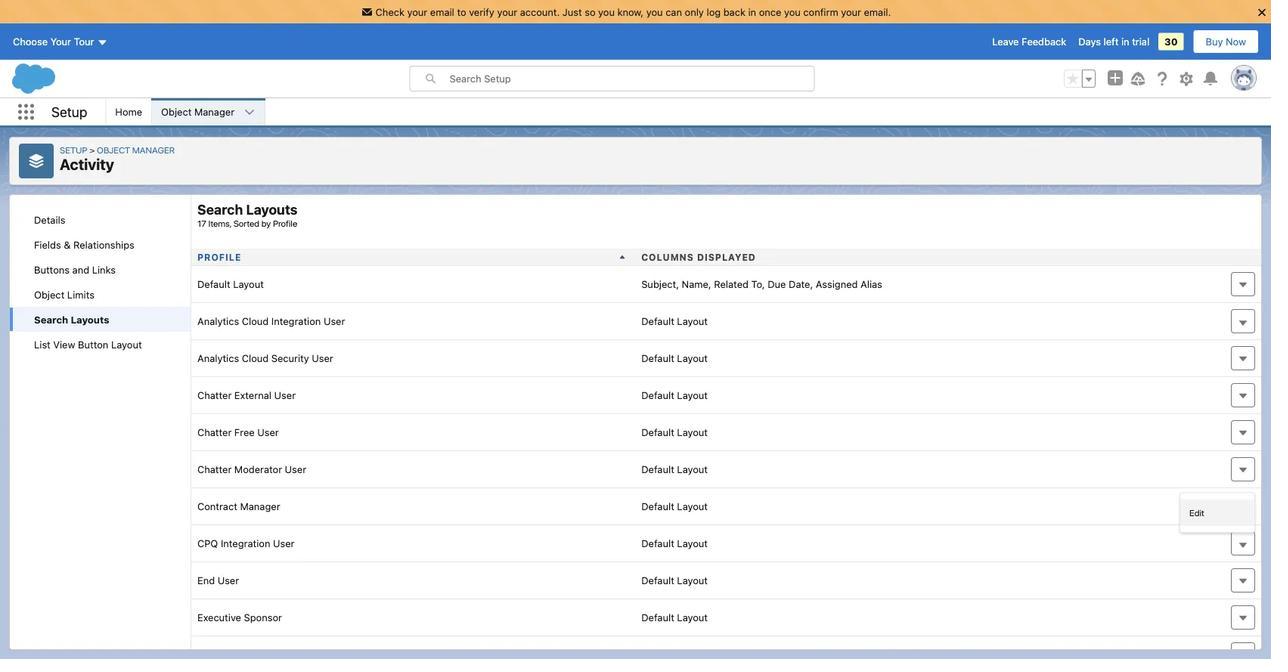 Task type: describe. For each thing, give the bounding box(es) containing it.
chatter for chatter external user
[[197, 390, 232, 401]]

date,
[[789, 279, 813, 290]]

layouts for search layouts
[[71, 314, 109, 325]]

layout for chatter moderator user
[[677, 464, 708, 475]]

layout inside tab list
[[111, 339, 142, 350]]

analytics for analytics cloud security user
[[197, 353, 239, 364]]

chatter free user
[[197, 427, 279, 438]]

0 vertical spatial in
[[748, 6, 756, 17]]

chatter for chatter free user
[[197, 427, 232, 438]]

home link
[[106, 98, 151, 126]]

layout for chatter external user
[[677, 390, 708, 401]]

by
[[262, 218, 271, 229]]

tour
[[74, 36, 94, 47]]

0 vertical spatial integration
[[271, 316, 321, 327]]

sponsor
[[244, 612, 282, 624]]

can
[[666, 6, 682, 17]]

&
[[64, 239, 71, 250]]

layouts for search layouts 17 items, sorted by profile
[[246, 202, 298, 218]]

choose
[[13, 36, 48, 47]]

verify
[[469, 6, 495, 17]]

cpq
[[197, 538, 218, 550]]

contract manager
[[197, 501, 280, 512]]

1 you from the left
[[598, 6, 615, 17]]

buy now button
[[1193, 30, 1259, 54]]

2 horizontal spatial manager
[[240, 501, 280, 512]]

1 vertical spatial object manager link
[[97, 144, 175, 155]]

0 vertical spatial setup
[[51, 104, 87, 120]]

button
[[78, 339, 108, 350]]

layout for cpq integration user
[[677, 538, 708, 550]]

days left in trial
[[1079, 36, 1150, 47]]

end user
[[197, 575, 239, 587]]

0 horizontal spatial manager
[[132, 144, 175, 155]]

activity
[[60, 155, 114, 173]]

days
[[1079, 36, 1101, 47]]

choose your tour
[[13, 36, 94, 47]]

trial
[[1132, 36, 1150, 47]]

leave feedback link
[[993, 36, 1067, 47]]

2 your from the left
[[497, 6, 518, 17]]

confirm
[[804, 6, 839, 17]]

default for chatter moderator user
[[642, 464, 675, 475]]

default for cpq integration user
[[642, 538, 675, 550]]

layout for analytics cloud security user
[[677, 353, 708, 364]]

items,
[[208, 218, 231, 229]]

default for executive sponsor
[[642, 612, 675, 624]]

sorted
[[233, 218, 260, 229]]

default layout for end user
[[642, 575, 708, 587]]

check
[[376, 6, 405, 17]]

fields & relationships link
[[10, 232, 191, 257]]

know,
[[618, 6, 644, 17]]

list view button layout link
[[10, 332, 191, 357]]

buy
[[1206, 36, 1223, 47]]

chatter for chatter moderator user
[[197, 464, 232, 475]]

left
[[1104, 36, 1119, 47]]

default for contract manager
[[642, 501, 675, 512]]

manager inside object manager link
[[194, 106, 235, 118]]

to
[[457, 6, 466, 17]]

once
[[759, 6, 782, 17]]

default for analytics cloud security user
[[642, 353, 675, 364]]

layout for executive sponsor
[[677, 612, 708, 624]]

moderator
[[234, 464, 282, 475]]

limits
[[67, 289, 95, 300]]

edit
[[1190, 508, 1205, 519]]

object inside the object limits link
[[34, 289, 65, 300]]

details
[[34, 214, 65, 225]]

0 vertical spatial object manager link
[[152, 98, 244, 126]]

default layout for chatter external user
[[642, 390, 708, 401]]

cloud for integration
[[242, 316, 269, 327]]

links
[[92, 264, 116, 275]]

log
[[707, 6, 721, 17]]

0 vertical spatial object manager
[[161, 106, 235, 118]]

choose your tour button
[[12, 30, 109, 54]]

search for search layouts
[[34, 314, 68, 325]]

check your email to verify your account. just so you know, you can only log back in once you confirm your email.
[[376, 6, 891, 17]]

0 vertical spatial object
[[161, 106, 192, 118]]

subject,
[[642, 279, 679, 290]]

leave
[[993, 36, 1019, 47]]

layout for analytics cloud integration user
[[677, 316, 708, 327]]

feedback
[[1022, 36, 1067, 47]]

details link
[[10, 207, 191, 232]]

edit link
[[1181, 500, 1255, 526]]

layout for chatter free user
[[677, 427, 708, 438]]

search layouts
[[34, 314, 109, 325]]

search for search layouts 17 items, sorted by profile
[[197, 202, 243, 218]]

analytics cloud integration user
[[197, 316, 345, 327]]

1 vertical spatial profile
[[197, 252, 242, 262]]

3 you from the left
[[784, 6, 801, 17]]

view
[[53, 339, 75, 350]]

Search Setup text field
[[450, 67, 814, 91]]

list
[[34, 339, 50, 350]]

tab list containing details
[[10, 207, 191, 357]]

search layouts 17 items, sorted by profile
[[197, 202, 298, 229]]

buy now
[[1206, 36, 1247, 47]]

columns displayed
[[642, 252, 756, 262]]

leave feedback
[[993, 36, 1067, 47]]

chatter moderator user
[[197, 464, 306, 475]]

security
[[271, 353, 309, 364]]

subject, name, related to, due date, assigned alias
[[642, 279, 883, 290]]

relationships
[[73, 239, 135, 250]]

home
[[115, 106, 142, 118]]



Task type: locate. For each thing, give the bounding box(es) containing it.
0 vertical spatial analytics
[[197, 316, 239, 327]]

buttons and links link
[[10, 257, 191, 282]]

layouts inside search layouts link
[[71, 314, 109, 325]]

1 vertical spatial setup
[[60, 144, 87, 155]]

contract
[[197, 501, 237, 512]]

default layout
[[197, 279, 264, 290], [642, 316, 708, 327], [642, 353, 708, 364], [642, 390, 708, 401], [642, 427, 708, 438], [642, 464, 708, 475], [642, 501, 708, 512], [642, 538, 708, 550], [642, 575, 708, 587], [642, 612, 708, 624]]

end
[[197, 575, 215, 587]]

cloud for security
[[242, 353, 269, 364]]

your left email.
[[841, 6, 862, 17]]

in
[[748, 6, 756, 17], [1122, 36, 1130, 47]]

default for end user
[[642, 575, 675, 587]]

tab list
[[10, 207, 191, 357]]

object manager right home
[[161, 106, 235, 118]]

default layout for analytics cloud security user
[[642, 353, 708, 364]]

1 cloud from the top
[[242, 316, 269, 327]]

analytics
[[197, 316, 239, 327], [197, 353, 239, 364]]

external
[[234, 390, 272, 401]]

now
[[1226, 36, 1247, 47]]

3 your from the left
[[841, 6, 862, 17]]

your
[[50, 36, 71, 47]]

search up list
[[34, 314, 68, 325]]

analytics up chatter external user
[[197, 353, 239, 364]]

manager
[[194, 106, 235, 118], [132, 144, 175, 155], [240, 501, 280, 512]]

only
[[685, 6, 704, 17]]

profile link
[[197, 252, 242, 262]]

back
[[724, 6, 746, 17]]

2 horizontal spatial object
[[161, 106, 192, 118]]

1 horizontal spatial object
[[97, 144, 130, 155]]

object up activity
[[97, 144, 130, 155]]

so
[[585, 6, 596, 17]]

2 horizontal spatial your
[[841, 6, 862, 17]]

integration up security
[[271, 316, 321, 327]]

0 vertical spatial cloud
[[242, 316, 269, 327]]

profile inside search layouts 17 items, sorted by profile
[[273, 218, 297, 229]]

object manager link
[[152, 98, 244, 126], [97, 144, 175, 155]]

fields
[[34, 239, 61, 250]]

due
[[768, 279, 786, 290]]

layouts up "list view button layout"
[[71, 314, 109, 325]]

object right home
[[161, 106, 192, 118]]

analytics cloud security user
[[197, 353, 333, 364]]

1 horizontal spatial in
[[1122, 36, 1130, 47]]

setup link
[[60, 144, 97, 155]]

fields & relationships
[[34, 239, 135, 250]]

1 horizontal spatial your
[[497, 6, 518, 17]]

1 horizontal spatial manager
[[194, 106, 235, 118]]

2 horizontal spatial you
[[784, 6, 801, 17]]

integration
[[271, 316, 321, 327], [221, 538, 270, 550]]

chatter left free
[[197, 427, 232, 438]]

0 vertical spatial profile
[[273, 218, 297, 229]]

profile down items,
[[197, 252, 242, 262]]

in right the back
[[748, 6, 756, 17]]

assigned
[[816, 279, 858, 290]]

0 horizontal spatial layouts
[[71, 314, 109, 325]]

2 vertical spatial manager
[[240, 501, 280, 512]]

1 your from the left
[[407, 6, 428, 17]]

columns displayed element
[[636, 249, 1161, 266]]

you right so
[[598, 6, 615, 17]]

layout for contract manager
[[677, 501, 708, 512]]

1 chatter from the top
[[197, 390, 232, 401]]

default layout for chatter free user
[[642, 427, 708, 438]]

cloud up analytics cloud security user
[[242, 316, 269, 327]]

setup up activity
[[60, 144, 87, 155]]

search inside search layouts 17 items, sorted by profile
[[197, 202, 243, 218]]

default layout for contract manager
[[642, 501, 708, 512]]

object manager link down home link
[[97, 144, 175, 155]]

default for analytics cloud integration user
[[642, 316, 675, 327]]

profile
[[273, 218, 297, 229], [197, 252, 242, 262]]

buttons
[[34, 264, 70, 275]]

0 vertical spatial layouts
[[246, 202, 298, 218]]

1 vertical spatial layouts
[[71, 314, 109, 325]]

name,
[[682, 279, 712, 290]]

2 chatter from the top
[[197, 427, 232, 438]]

1 vertical spatial in
[[1122, 36, 1130, 47]]

1 horizontal spatial integration
[[271, 316, 321, 327]]

layouts up by
[[246, 202, 298, 218]]

alias
[[861, 279, 883, 290]]

your
[[407, 6, 428, 17], [497, 6, 518, 17], [841, 6, 862, 17]]

actions element
[[1161, 249, 1262, 266]]

group
[[1064, 70, 1096, 88]]

default layout for cpq integration user
[[642, 538, 708, 550]]

1 vertical spatial integration
[[221, 538, 270, 550]]

0 vertical spatial search
[[197, 202, 243, 218]]

you left can
[[647, 6, 663, 17]]

1 vertical spatial analytics
[[197, 353, 239, 364]]

1 vertical spatial search
[[34, 314, 68, 325]]

0 horizontal spatial your
[[407, 6, 428, 17]]

analytics up analytics cloud security user
[[197, 316, 239, 327]]

chatter up contract
[[197, 464, 232, 475]]

integration down the contract manager
[[221, 538, 270, 550]]

1 vertical spatial chatter
[[197, 427, 232, 438]]

object manager down home link
[[97, 144, 175, 155]]

default layout for executive sponsor
[[642, 612, 708, 624]]

account.
[[520, 6, 560, 17]]

0 vertical spatial chatter
[[197, 390, 232, 401]]

1 vertical spatial object manager
[[97, 144, 175, 155]]

layouts
[[246, 202, 298, 218], [71, 314, 109, 325]]

analytics for analytics cloud integration user
[[197, 316, 239, 327]]

0 vertical spatial manager
[[194, 106, 235, 118]]

chatter
[[197, 390, 232, 401], [197, 427, 232, 438], [197, 464, 232, 475]]

0 horizontal spatial you
[[598, 6, 615, 17]]

2 analytics from the top
[[197, 353, 239, 364]]

list view button layout
[[34, 339, 142, 350]]

default
[[197, 279, 230, 290], [642, 316, 675, 327], [642, 353, 675, 364], [642, 390, 675, 401], [642, 427, 675, 438], [642, 464, 675, 475], [642, 501, 675, 512], [642, 538, 675, 550], [642, 575, 675, 587], [642, 612, 675, 624]]

0 horizontal spatial integration
[[221, 538, 270, 550]]

cloud left security
[[242, 353, 269, 364]]

0 horizontal spatial profile
[[197, 252, 242, 262]]

1 horizontal spatial you
[[647, 6, 663, 17]]

search
[[197, 202, 243, 218], [34, 314, 68, 325]]

2 you from the left
[[647, 6, 663, 17]]

you right once
[[784, 6, 801, 17]]

search layouts link
[[10, 307, 191, 332]]

just
[[563, 6, 582, 17]]

setup
[[51, 104, 87, 120], [60, 144, 87, 155]]

2 cloud from the top
[[242, 353, 269, 364]]

default layout for analytics cloud integration user
[[642, 316, 708, 327]]

0 horizontal spatial in
[[748, 6, 756, 17]]

1 horizontal spatial search
[[197, 202, 243, 218]]

free
[[234, 427, 255, 438]]

17
[[197, 218, 206, 229]]

object limits
[[34, 289, 95, 300]]

3 chatter from the top
[[197, 464, 232, 475]]

your right verify
[[497, 6, 518, 17]]

1 horizontal spatial layouts
[[246, 202, 298, 218]]

to,
[[752, 279, 765, 290]]

0 horizontal spatial object
[[34, 289, 65, 300]]

1 analytics from the top
[[197, 316, 239, 327]]

object limits link
[[10, 282, 191, 307]]

1 vertical spatial object
[[97, 144, 130, 155]]

in right left
[[1122, 36, 1130, 47]]

layout for end user
[[677, 575, 708, 587]]

related
[[714, 279, 749, 290]]

30
[[1165, 36, 1178, 47]]

0 horizontal spatial search
[[34, 314, 68, 325]]

default for chatter free user
[[642, 427, 675, 438]]

displayed
[[697, 252, 756, 262]]

columns
[[642, 252, 694, 262]]

object down the buttons at the left
[[34, 289, 65, 300]]

layout
[[233, 279, 264, 290], [677, 316, 708, 327], [111, 339, 142, 350], [677, 353, 708, 364], [677, 390, 708, 401], [677, 427, 708, 438], [677, 464, 708, 475], [677, 501, 708, 512], [677, 538, 708, 550], [677, 575, 708, 587], [677, 612, 708, 624]]

1 vertical spatial cloud
[[242, 353, 269, 364]]

object manager link right home
[[152, 98, 244, 126]]

and
[[72, 264, 89, 275]]

executive sponsor
[[197, 612, 282, 624]]

email.
[[864, 6, 891, 17]]

object manager
[[161, 106, 235, 118], [97, 144, 175, 155]]

2 vertical spatial object
[[34, 289, 65, 300]]

default for chatter external user
[[642, 390, 675, 401]]

user
[[324, 316, 345, 327], [312, 353, 333, 364], [274, 390, 296, 401], [257, 427, 279, 438], [285, 464, 306, 475], [273, 538, 295, 550], [218, 575, 239, 587]]

cpq integration user
[[197, 538, 295, 550]]

default layout for chatter moderator user
[[642, 464, 708, 475]]

2 vertical spatial chatter
[[197, 464, 232, 475]]

your left email
[[407, 6, 428, 17]]

chatter external user
[[197, 390, 296, 401]]

email
[[430, 6, 454, 17]]

setup up the setup link
[[51, 104, 87, 120]]

search up items,
[[197, 202, 243, 218]]

buttons and links
[[34, 264, 116, 275]]

1 horizontal spatial profile
[[273, 218, 297, 229]]

profile right by
[[273, 218, 297, 229]]

layouts inside search layouts 17 items, sorted by profile
[[246, 202, 298, 218]]

1 vertical spatial manager
[[132, 144, 175, 155]]

executive
[[197, 612, 241, 624]]

chatter left external
[[197, 390, 232, 401]]



Task type: vqa. For each thing, say whether or not it's contained in the screenshot.
Object corresponding to Object Limits link
yes



